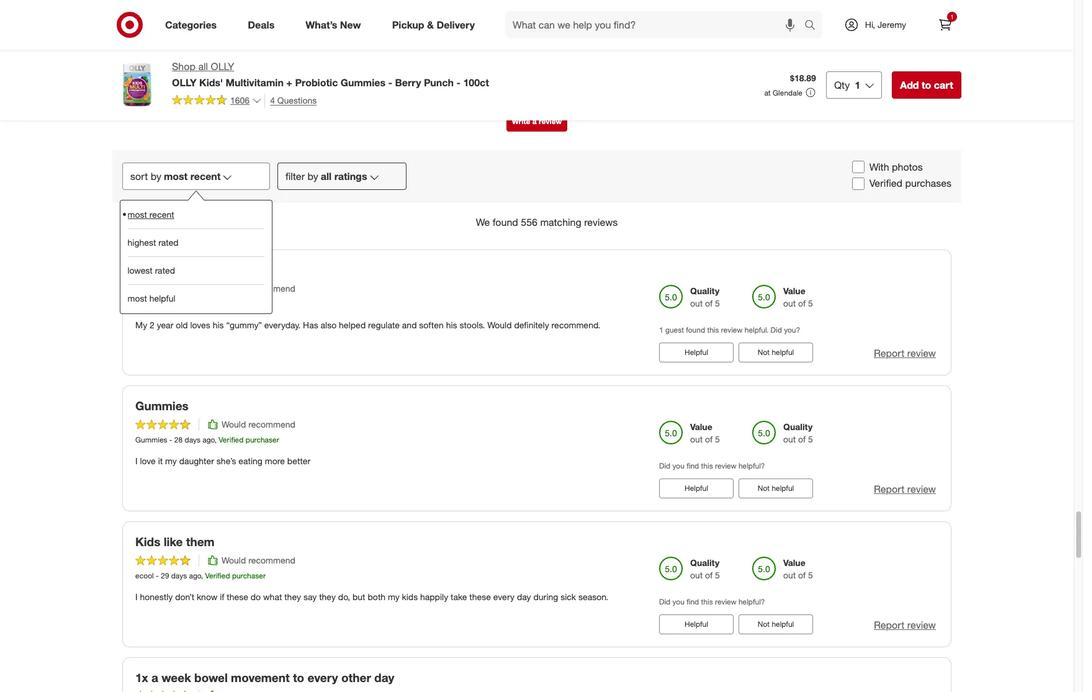 Task type: describe. For each thing, give the bounding box(es) containing it.
two year old loves
[[135, 263, 238, 277]]

0 vertical spatial ago
[[191, 299, 203, 308]]

regulate
[[368, 320, 400, 330]]

say
[[304, 592, 317, 602]]

1 horizontal spatial found
[[686, 325, 705, 335]]

0 horizontal spatial more
[[265, 456, 285, 466]]

sick
[[561, 592, 576, 602]]

4 questions link
[[265, 94, 317, 108]]

with photos
[[870, 161, 923, 173]]

guest review image 6 of 12, zoom in image
[[668, 5, 746, 83]]

my
[[135, 320, 147, 330]]

guest review image 4 of 12, zoom in image
[[493, 5, 571, 83]]

areed
[[135, 299, 155, 308]]

not helpful button for them
[[739, 614, 813, 634]]

rated for highest rated
[[159, 237, 179, 248]]

did for gummies
[[659, 461, 671, 470]]

1606 link
[[172, 94, 262, 109]]

0 vertical spatial loves
[[209, 263, 238, 277]]

new
[[340, 18, 361, 31]]

gummies - 28 days ago , verified purchaser
[[135, 435, 279, 444]]

what's new link
[[295, 11, 377, 38]]

1x
[[135, 670, 148, 685]]

0 vertical spatial year
[[161, 263, 185, 277]]

1 vertical spatial recent
[[150, 209, 175, 220]]

kids'
[[199, 76, 223, 89]]

1606
[[230, 95, 250, 106]]

would for two year old loves
[[222, 283, 246, 294]]

not for them
[[758, 619, 770, 629]]

ratings
[[334, 170, 367, 183]]

quality out of 5 for two year old loves
[[690, 286, 720, 308]]

, for kids like them
[[201, 571, 203, 580]]

don't
[[175, 592, 194, 602]]

other
[[341, 670, 371, 685]]

1x a week bowel movement to every other day
[[135, 670, 394, 685]]

1 vertical spatial to
[[293, 670, 304, 685]]

daughter
[[179, 456, 214, 466]]

by for filter by
[[308, 170, 318, 183]]

0 vertical spatial verified
[[870, 177, 903, 190]]

we
[[476, 216, 490, 229]]

- left 100ct
[[457, 76, 461, 89]]

1 vertical spatial day
[[374, 670, 394, 685]]

2 report review from the top
[[874, 483, 936, 495]]

did you find this review helpful? for gummies
[[659, 461, 765, 470]]

helpful for two year old loves
[[772, 348, 794, 357]]

i love it my daughter she's eating more better
[[135, 456, 311, 466]]

recommend.
[[552, 320, 601, 330]]

find for kids like them
[[687, 597, 699, 606]]

helpful for kids like them
[[772, 619, 794, 629]]

most for most helpful
[[128, 293, 147, 304]]

most recent link
[[128, 201, 265, 229]]

write
[[512, 116, 531, 126]]

pickup
[[392, 18, 424, 31]]

at glendale
[[765, 88, 803, 97]]

would recommend for gummies
[[222, 419, 295, 429]]

what
[[263, 592, 282, 602]]

0 vertical spatial old
[[189, 263, 206, 277]]

helpful? for kids like them
[[739, 597, 765, 606]]

2 they from the left
[[319, 592, 336, 602]]

recommend for gummies
[[248, 419, 295, 429]]

during
[[534, 592, 558, 602]]

days for kids like them
[[171, 571, 187, 580]]

1 horizontal spatial day
[[517, 592, 531, 602]]

take
[[451, 592, 467, 602]]

all inside shop all olly olly kids' multivitamin + probiotic gummies - berry punch - 100ct
[[198, 60, 208, 73]]

0 vertical spatial olly
[[211, 60, 234, 73]]

my 2 year old loves his "gummy" everyday. has also helped regulate and soften his stools. would definitely recommend.
[[135, 320, 601, 330]]

report review for old
[[874, 347, 936, 359]]

1 vertical spatial old
[[176, 320, 188, 330]]

100ct
[[463, 76, 489, 89]]

a for write
[[533, 116, 537, 126]]

1 vertical spatial year
[[157, 320, 173, 330]]

most helpful
[[128, 293, 176, 304]]

stools.
[[460, 320, 485, 330]]

hi, jeremy
[[865, 19, 907, 30]]

search
[[799, 20, 829, 32]]

punch
[[424, 76, 454, 89]]

purchases
[[906, 177, 952, 190]]

shop
[[172, 60, 196, 73]]

helpful button for them
[[659, 614, 734, 634]]

pickup & delivery link
[[382, 11, 491, 38]]

556
[[521, 216, 538, 229]]

verified for gummies
[[219, 435, 244, 444]]

gummies for gummies
[[135, 399, 189, 413]]

most recent
[[128, 209, 175, 220]]

28
[[174, 435, 183, 444]]

29
[[161, 571, 169, 580]]

1 horizontal spatial all
[[321, 170, 332, 183]]

would recommend for two year old loves
[[222, 283, 295, 294]]

find for gummies
[[687, 461, 699, 470]]

highest
[[128, 237, 156, 248]]

did for kids like them
[[659, 597, 671, 606]]

helped
[[339, 320, 366, 330]]

- left berry
[[388, 76, 392, 89]]

- for gummies - 28 days ago , verified purchaser
[[169, 435, 172, 444]]

deals link
[[237, 11, 290, 38]]

1 horizontal spatial 1
[[855, 79, 861, 91]]

but
[[353, 592, 365, 602]]

report review button for old
[[874, 346, 936, 361]]

i for kids like them
[[135, 592, 138, 602]]

she's
[[217, 456, 236, 466]]

categories
[[165, 18, 217, 31]]

1 vertical spatial value out of 5
[[690, 421, 720, 444]]

pickup & delivery
[[392, 18, 475, 31]]

guest review image 1 of 12, zoom in image
[[231, 5, 308, 83]]

1 horizontal spatial recent
[[190, 170, 221, 183]]

4 questions
[[270, 95, 317, 105]]

sort by most recent
[[130, 170, 221, 183]]

would right stools.
[[488, 320, 512, 330]]

like
[[164, 534, 183, 549]]

cart
[[934, 79, 954, 91]]

multivitamin
[[226, 76, 284, 89]]

guest review image 5 of 12, zoom in image
[[581, 5, 658, 83]]

filter
[[286, 170, 305, 183]]

helpful for gummies
[[772, 484, 794, 493]]

to inside button
[[922, 79, 932, 91]]

helpful for them
[[685, 619, 708, 629]]

bowel
[[194, 670, 228, 685]]

recommend for kids like them
[[248, 555, 295, 565]]

recommend for two year old loves
[[248, 283, 295, 294]]

report for them
[[874, 619, 905, 631]]

1 these from the left
[[227, 592, 248, 602]]

probiotic
[[295, 76, 338, 89]]

what's
[[306, 18, 337, 31]]

i for gummies
[[135, 456, 138, 466]]

we found 556 matching reviews
[[476, 216, 618, 229]]

value out of 5 for kids like them
[[784, 557, 813, 580]]

purchaser for gummies
[[246, 435, 279, 444]]

did you find this review helpful? for kids like them
[[659, 597, 765, 606]]

you for kids like them
[[673, 597, 685, 606]]

1 vertical spatial loves
[[190, 320, 210, 330]]

value for two year old loves
[[784, 286, 806, 296]]

search button
[[799, 11, 829, 41]]

them
[[186, 534, 215, 549]]

helpful for old
[[685, 348, 708, 357]]

by for sort by
[[151, 170, 161, 183]]

0 vertical spatial days
[[173, 299, 189, 308]]

, for gummies
[[215, 435, 217, 444]]

2 not from the top
[[758, 484, 770, 493]]

value out of 5 for two year old loves
[[784, 286, 813, 308]]

quality for kids like them
[[690, 557, 720, 568]]

add to cart
[[900, 79, 954, 91]]

qty 1
[[834, 79, 861, 91]]

helpful button for old
[[659, 343, 734, 363]]

4
[[270, 95, 275, 105]]

you?
[[784, 325, 800, 335]]

+
[[286, 76, 292, 89]]

it
[[158, 456, 163, 466]]

1 horizontal spatial every
[[494, 592, 515, 602]]

ecool - 29 days ago , verified purchaser
[[135, 571, 266, 580]]

0 horizontal spatial found
[[493, 216, 518, 229]]

love
[[140, 456, 156, 466]]

at
[[765, 88, 771, 97]]

delivery
[[437, 18, 475, 31]]



Task type: locate. For each thing, give the bounding box(es) containing it.
review inside see more review images
[[767, 45, 792, 55]]

this for old
[[707, 325, 719, 335]]

1 report review button from the top
[[874, 346, 936, 361]]

1 horizontal spatial olly
[[211, 60, 234, 73]]

more left better at bottom
[[265, 456, 285, 466]]

old down the highest rated link
[[189, 263, 206, 277]]

1 his from the left
[[213, 320, 224, 330]]

you for gummies
[[673, 461, 685, 470]]

would for kids like them
[[222, 555, 246, 565]]

"gummy"
[[226, 320, 262, 330]]

year right 2
[[157, 320, 173, 330]]

1 vertical spatial not helpful
[[758, 484, 794, 493]]

0 vertical spatial recent
[[190, 170, 221, 183]]

1 vertical spatial value
[[690, 421, 713, 432]]

0 horizontal spatial these
[[227, 592, 248, 602]]

to right 'movement'
[[293, 670, 304, 685]]

ago right 27
[[191, 299, 203, 308]]

2 vertical spatial value
[[784, 557, 806, 568]]

- for ecool - 29 days ago , verified purchaser
[[156, 571, 159, 580]]

would for gummies
[[222, 419, 246, 429]]

2 recommend from the top
[[248, 419, 295, 429]]

0 vertical spatial value
[[784, 286, 806, 296]]

2 vertical spatial recommend
[[248, 555, 295, 565]]

report for old
[[874, 347, 905, 359]]

my right it
[[165, 456, 177, 466]]

1 helpful button from the top
[[659, 343, 734, 363]]

purchaser
[[246, 435, 279, 444], [232, 571, 266, 580]]

lowest
[[128, 265, 153, 276]]

1 vertical spatial you
[[673, 597, 685, 606]]

reviews
[[584, 216, 618, 229]]

would up ecool - 29 days ago , verified purchaser
[[222, 555, 246, 565]]

1 vertical spatial ago
[[203, 435, 215, 444]]

these right the 'take'
[[470, 592, 491, 602]]

0 vertical spatial found
[[493, 216, 518, 229]]

3 helpful button from the top
[[659, 614, 734, 634]]

would recommend up "gummy" on the top left of the page
[[222, 283, 295, 294]]

2 not helpful from the top
[[758, 484, 794, 493]]

olly up the kids'
[[211, 60, 234, 73]]

most right sort
[[164, 170, 188, 183]]

see
[[776, 32, 791, 43]]

olly down shop
[[172, 76, 197, 89]]

rated right highest
[[159, 237, 179, 248]]

1 recommend from the top
[[248, 283, 295, 294]]

season.
[[579, 592, 609, 602]]

1 vertical spatial olly
[[172, 76, 197, 89]]

images
[[794, 45, 823, 55]]

write a review
[[512, 116, 562, 126]]

more
[[794, 32, 814, 43], [265, 456, 285, 466]]

verified purchases
[[870, 177, 952, 190]]

gummies inside shop all olly olly kids' multivitamin + probiotic gummies - berry punch - 100ct
[[341, 76, 386, 89]]

value
[[784, 286, 806, 296], [690, 421, 713, 432], [784, 557, 806, 568]]

0 horizontal spatial 1
[[659, 325, 664, 335]]

0 vertical spatial day
[[517, 592, 531, 602]]

1 for 1
[[951, 13, 954, 20]]

1 vertical spatial did you find this review helpful?
[[659, 597, 765, 606]]

photos
[[892, 161, 923, 173]]

0 horizontal spatial ,
[[201, 571, 203, 580]]

0 vertical spatial find
[[687, 461, 699, 470]]

image of olly kids' multivitamin + probiotic gummies - berry punch - 100ct image
[[112, 60, 162, 109]]

recent up highest rated
[[150, 209, 175, 220]]

also
[[321, 320, 337, 330]]

report review for them
[[874, 619, 936, 631]]

would up "gummy" on the top left of the page
[[222, 283, 246, 294]]

0 vertical spatial to
[[922, 79, 932, 91]]

add to cart button
[[892, 71, 962, 99]]

1 vertical spatial more
[[265, 456, 285, 466]]

helpful
[[150, 293, 176, 304], [772, 348, 794, 357], [772, 484, 794, 493], [772, 619, 794, 629]]

3 recommend from the top
[[248, 555, 295, 565]]

1 not helpful from the top
[[758, 348, 794, 357]]

0 vertical spatial all
[[198, 60, 208, 73]]

0 vertical spatial report review button
[[874, 346, 936, 361]]

these
[[227, 592, 248, 602], [470, 592, 491, 602]]

1 guest found this review helpful. did you?
[[659, 325, 800, 335]]

2 vertical spatial ago
[[189, 571, 201, 580]]

find
[[687, 461, 699, 470], [687, 597, 699, 606]]

old down the areed - 27 days ago
[[176, 320, 188, 330]]

2 vertical spatial did
[[659, 597, 671, 606]]

berry
[[395, 76, 421, 89]]

not helpful button for old
[[739, 343, 813, 363]]

1
[[951, 13, 954, 20], [855, 79, 861, 91], [659, 325, 664, 335]]

all left ratings
[[321, 170, 332, 183]]

Verified purchases checkbox
[[852, 177, 865, 190]]

0 horizontal spatial old
[[176, 320, 188, 330]]

0 vertical spatial purchaser
[[246, 435, 279, 444]]

would up gummies - 28 days ago , verified purchaser
[[222, 419, 246, 429]]

1 helpful? from the top
[[739, 461, 765, 470]]

recent up most recent link
[[190, 170, 221, 183]]

verified for kids like them
[[205, 571, 230, 580]]

do
[[251, 592, 261, 602]]

most up highest
[[128, 209, 147, 220]]

they left the say at the left bottom
[[284, 592, 301, 602]]

1 vertical spatial found
[[686, 325, 705, 335]]

0 vertical spatial most
[[164, 170, 188, 183]]

2 not helpful button from the top
[[739, 479, 813, 498]]

, up i love it my daughter she's eating more better
[[215, 435, 217, 444]]

2 helpful from the top
[[685, 484, 708, 493]]

days right 29
[[171, 571, 187, 580]]

found
[[493, 216, 518, 229], [686, 325, 705, 335]]

1 vertical spatial ,
[[201, 571, 203, 580]]

gummies for gummies - 28 days ago , verified purchaser
[[135, 435, 167, 444]]

0 vertical spatial gummies
[[341, 76, 386, 89]]

i
[[135, 456, 138, 466], [135, 592, 138, 602]]

all up the kids'
[[198, 60, 208, 73]]

1 report review from the top
[[874, 347, 936, 359]]

more up images
[[794, 32, 814, 43]]

1 vertical spatial not helpful button
[[739, 479, 813, 498]]

recommend up 'what'
[[248, 555, 295, 565]]

verified down with
[[870, 177, 903, 190]]

3 helpful from the top
[[685, 619, 708, 629]]

1 vertical spatial all
[[321, 170, 332, 183]]

1 vertical spatial quality
[[784, 421, 813, 432]]

jeremy
[[878, 19, 907, 30]]

report review button for them
[[874, 618, 936, 632]]

would recommend up do
[[222, 555, 295, 565]]

5
[[715, 298, 720, 308], [808, 298, 813, 308], [715, 434, 720, 444], [808, 434, 813, 444], [715, 570, 720, 580], [808, 570, 813, 580]]

a for 1x
[[152, 670, 158, 685]]

day right other
[[374, 670, 394, 685]]

1 right qty
[[855, 79, 861, 91]]

2 vertical spatial not
[[758, 619, 770, 629]]

- left 28 on the bottom left
[[169, 435, 172, 444]]

0 horizontal spatial my
[[165, 456, 177, 466]]

- for areed - 27 days ago
[[157, 299, 160, 308]]

3 not helpful from the top
[[758, 619, 794, 629]]

2 vertical spatial 1
[[659, 325, 664, 335]]

both
[[368, 592, 386, 602]]

3 report from the top
[[874, 619, 905, 631]]

1 horizontal spatial a
[[533, 116, 537, 126]]

2 you from the top
[[673, 597, 685, 606]]

1 horizontal spatial by
[[308, 170, 318, 183]]

qty
[[834, 79, 850, 91]]

areed - 27 days ago
[[135, 299, 203, 308]]

write a review button
[[507, 111, 568, 131]]

you
[[673, 461, 685, 470], [673, 597, 685, 606]]

0 vertical spatial helpful
[[685, 348, 708, 357]]

his left "gummy" on the top left of the page
[[213, 320, 224, 330]]

2 report review button from the top
[[874, 482, 936, 497]]

2 vertical spatial this
[[701, 597, 713, 606]]

every left other
[[308, 670, 338, 685]]

2 vertical spatial days
[[171, 571, 187, 580]]

1 would recommend from the top
[[222, 283, 295, 294]]

guest
[[666, 325, 684, 335]]

0 horizontal spatial every
[[308, 670, 338, 685]]

1 not from the top
[[758, 348, 770, 357]]

-
[[388, 76, 392, 89], [457, 76, 461, 89], [157, 299, 160, 308], [169, 435, 172, 444], [156, 571, 159, 580]]

better
[[287, 456, 311, 466]]

year
[[161, 263, 185, 277], [157, 320, 173, 330]]

guest review image 3 of 12, zoom in image
[[406, 5, 483, 83]]

would recommend for kids like them
[[222, 555, 295, 565]]

a inside button
[[533, 116, 537, 126]]

0 vertical spatial 1
[[951, 13, 954, 20]]

what's new
[[306, 18, 361, 31]]

categories link
[[155, 11, 232, 38]]

1 vertical spatial rated
[[155, 265, 175, 276]]

my left kids
[[388, 592, 400, 602]]

0 vertical spatial did
[[771, 325, 782, 335]]

1 vertical spatial gummies
[[135, 399, 189, 413]]

0 vertical spatial did you find this review helpful?
[[659, 461, 765, 470]]

by right filter
[[308, 170, 318, 183]]

1 they from the left
[[284, 592, 301, 602]]

1 vertical spatial 1
[[855, 79, 861, 91]]

1 horizontal spatial old
[[189, 263, 206, 277]]

2 vertical spatial report
[[874, 619, 905, 631]]

1 you from the top
[[673, 461, 685, 470]]

his
[[213, 320, 224, 330], [446, 320, 457, 330]]

2 vertical spatial value out of 5
[[784, 557, 813, 580]]

1 vertical spatial a
[[152, 670, 158, 685]]

helpful? for gummies
[[739, 461, 765, 470]]

not for old
[[758, 348, 770, 357]]

they left 'do,'
[[319, 592, 336, 602]]

1 for 1 guest found this review helpful. did you?
[[659, 325, 664, 335]]

1 link
[[932, 11, 959, 38]]

1 horizontal spatial these
[[470, 592, 491, 602]]

2 vertical spatial not helpful
[[758, 619, 794, 629]]

week
[[162, 670, 191, 685]]

of
[[705, 298, 713, 308], [799, 298, 806, 308], [705, 434, 713, 444], [799, 434, 806, 444], [705, 570, 713, 580], [799, 570, 806, 580]]

and
[[402, 320, 417, 330]]

2 would recommend from the top
[[222, 419, 295, 429]]

report review button
[[874, 346, 936, 361], [874, 482, 936, 497], [874, 618, 936, 632]]

this for them
[[701, 597, 713, 606]]

3 would recommend from the top
[[222, 555, 295, 565]]

- left 29
[[156, 571, 159, 580]]

not helpful for them
[[758, 619, 794, 629]]

0 vertical spatial my
[[165, 456, 177, 466]]

honestly
[[140, 592, 173, 602]]

2 vertical spatial would recommend
[[222, 555, 295, 565]]

has
[[303, 320, 318, 330]]

these right if
[[227, 592, 248, 602]]

loves down most helpful link
[[190, 320, 210, 330]]

1 find from the top
[[687, 461, 699, 470]]

2 his from the left
[[446, 320, 457, 330]]

2 vertical spatial quality
[[690, 557, 720, 568]]

lowest rated link
[[128, 257, 265, 285]]

2 helpful button from the top
[[659, 479, 734, 498]]

2 vertical spatial helpful
[[685, 619, 708, 629]]

1 vertical spatial quality out of 5
[[784, 421, 813, 444]]

would recommend
[[222, 283, 295, 294], [222, 419, 295, 429], [222, 555, 295, 565]]

add
[[900, 79, 919, 91]]

questions
[[277, 95, 317, 105]]

by right sort
[[151, 170, 161, 183]]

1 horizontal spatial they
[[319, 592, 336, 602]]

see more review images
[[767, 32, 823, 55]]

loves down the highest rated link
[[209, 263, 238, 277]]

happily
[[420, 592, 448, 602]]

eating
[[239, 456, 263, 466]]

1 horizontal spatial ,
[[215, 435, 217, 444]]

gummies up 28 on the bottom left
[[135, 399, 189, 413]]

a
[[533, 116, 537, 126], [152, 670, 158, 685]]

2 i from the top
[[135, 592, 138, 602]]

quality for two year old loves
[[690, 286, 720, 296]]

0 vertical spatial rated
[[159, 237, 179, 248]]

day left during
[[517, 592, 531, 602]]

1 vertical spatial report review
[[874, 483, 936, 495]]

1 i from the top
[[135, 456, 138, 466]]

verified
[[870, 177, 903, 190], [219, 435, 244, 444], [205, 571, 230, 580]]

not helpful for old
[[758, 348, 794, 357]]

recommend up eating
[[248, 419, 295, 429]]

most up the my
[[128, 293, 147, 304]]

1 vertical spatial every
[[308, 670, 338, 685]]

guest review image 2 of 12, zoom in image
[[318, 5, 396, 83]]

ago up daughter
[[203, 435, 215, 444]]

found right we
[[493, 216, 518, 229]]

helpful.
[[745, 325, 769, 335]]

1 vertical spatial purchaser
[[232, 571, 266, 580]]

2 vertical spatial helpful button
[[659, 614, 734, 634]]

0 vertical spatial would recommend
[[222, 283, 295, 294]]

2 vertical spatial most
[[128, 293, 147, 304]]

3 not from the top
[[758, 619, 770, 629]]

value for kids like them
[[784, 557, 806, 568]]

ago for kids like them
[[189, 571, 201, 580]]

quality out of 5
[[690, 286, 720, 308], [784, 421, 813, 444], [690, 557, 720, 580]]

0 vertical spatial a
[[533, 116, 537, 126]]

3 report review from the top
[[874, 619, 936, 631]]

kids
[[402, 592, 418, 602]]

gummies up love
[[135, 435, 167, 444]]

2 horizontal spatial 1
[[951, 13, 954, 20]]

2
[[150, 320, 155, 330]]

1 not helpful button from the top
[[739, 343, 813, 363]]

1 report from the top
[[874, 347, 905, 359]]

&
[[427, 18, 434, 31]]

out
[[690, 298, 703, 308], [784, 298, 796, 308], [690, 434, 703, 444], [784, 434, 796, 444], [690, 570, 703, 580], [784, 570, 796, 580]]

helpful
[[685, 348, 708, 357], [685, 484, 708, 493], [685, 619, 708, 629]]

days right 27
[[173, 299, 189, 308]]

rated for lowest rated
[[155, 265, 175, 276]]

, up know
[[201, 571, 203, 580]]

every left during
[[494, 592, 515, 602]]

purchaser up do
[[232, 571, 266, 580]]

gummies left berry
[[341, 76, 386, 89]]

purchaser up eating
[[246, 435, 279, 444]]

to right add
[[922, 79, 932, 91]]

ago for gummies
[[203, 435, 215, 444]]

1 did you find this review helpful? from the top
[[659, 461, 765, 470]]

1 horizontal spatial to
[[922, 79, 932, 91]]

1 right jeremy in the top of the page
[[951, 13, 954, 20]]

1 helpful from the top
[[685, 348, 708, 357]]

his right soften
[[446, 320, 457, 330]]

recommend up everyday.
[[248, 283, 295, 294]]

1 vertical spatial report review button
[[874, 482, 936, 497]]

0 vertical spatial quality out of 5
[[690, 286, 720, 308]]

2 vertical spatial report review
[[874, 619, 936, 631]]

1 vertical spatial helpful button
[[659, 479, 734, 498]]

1 by from the left
[[151, 170, 161, 183]]

soften
[[419, 320, 444, 330]]

0 vertical spatial not
[[758, 348, 770, 357]]

a right 'write'
[[533, 116, 537, 126]]

0 vertical spatial this
[[707, 325, 719, 335]]

most for most recent
[[128, 209, 147, 220]]

1 vertical spatial i
[[135, 592, 138, 602]]

2 by from the left
[[308, 170, 318, 183]]

purchaser for kids like them
[[232, 571, 266, 580]]

year right two
[[161, 263, 185, 277]]

filter by all ratings
[[286, 170, 367, 183]]

2 did you find this review helpful? from the top
[[659, 597, 765, 606]]

would recommend up eating
[[222, 419, 295, 429]]

most helpful link
[[128, 285, 265, 313]]

2 helpful? from the top
[[739, 597, 765, 606]]

What can we help you find? suggestions appear below search field
[[505, 11, 808, 38]]

verified up if
[[205, 571, 230, 580]]

0 vertical spatial value out of 5
[[784, 286, 813, 308]]

sort
[[130, 170, 148, 183]]

2 vertical spatial gummies
[[135, 435, 167, 444]]

1 left guest
[[659, 325, 664, 335]]

ago up don't
[[189, 571, 201, 580]]

2 vertical spatial not helpful button
[[739, 614, 813, 634]]

a right 1x
[[152, 670, 158, 685]]

2 report from the top
[[874, 483, 905, 495]]

27
[[162, 299, 171, 308]]

0 vertical spatial you
[[673, 461, 685, 470]]

verified up 'she's' at the left bottom of page
[[219, 435, 244, 444]]

days right 28 on the bottom left
[[185, 435, 201, 444]]

With photos checkbox
[[852, 161, 865, 173]]

highest rated link
[[128, 229, 265, 257]]

ecool
[[135, 571, 154, 580]]

i left love
[[135, 456, 138, 466]]

days for gummies
[[185, 435, 201, 444]]

3 not helpful button from the top
[[739, 614, 813, 634]]

1 vertical spatial this
[[701, 461, 713, 470]]

by
[[151, 170, 161, 183], [308, 170, 318, 183]]

2 these from the left
[[470, 592, 491, 602]]

rated right lowest
[[155, 265, 175, 276]]

0 vertical spatial not helpful button
[[739, 343, 813, 363]]

1 vertical spatial recommend
[[248, 419, 295, 429]]

- left 27
[[157, 299, 160, 308]]

quality out of 5 for kids like them
[[690, 557, 720, 580]]

0 horizontal spatial day
[[374, 670, 394, 685]]

2 vertical spatial quality out of 5
[[690, 557, 720, 580]]

0 horizontal spatial olly
[[172, 76, 197, 89]]

i left honestly
[[135, 592, 138, 602]]

$18.89
[[790, 73, 816, 83]]

3 report review button from the top
[[874, 618, 936, 632]]

report
[[874, 347, 905, 359], [874, 483, 905, 495], [874, 619, 905, 631]]

more inside see more review images
[[794, 32, 814, 43]]

found right guest
[[686, 325, 705, 335]]

1 horizontal spatial my
[[388, 592, 400, 602]]

recent
[[190, 170, 221, 183], [150, 209, 175, 220]]

2 find from the top
[[687, 597, 699, 606]]



Task type: vqa. For each thing, say whether or not it's contained in the screenshot.
christmas to the bottom
no



